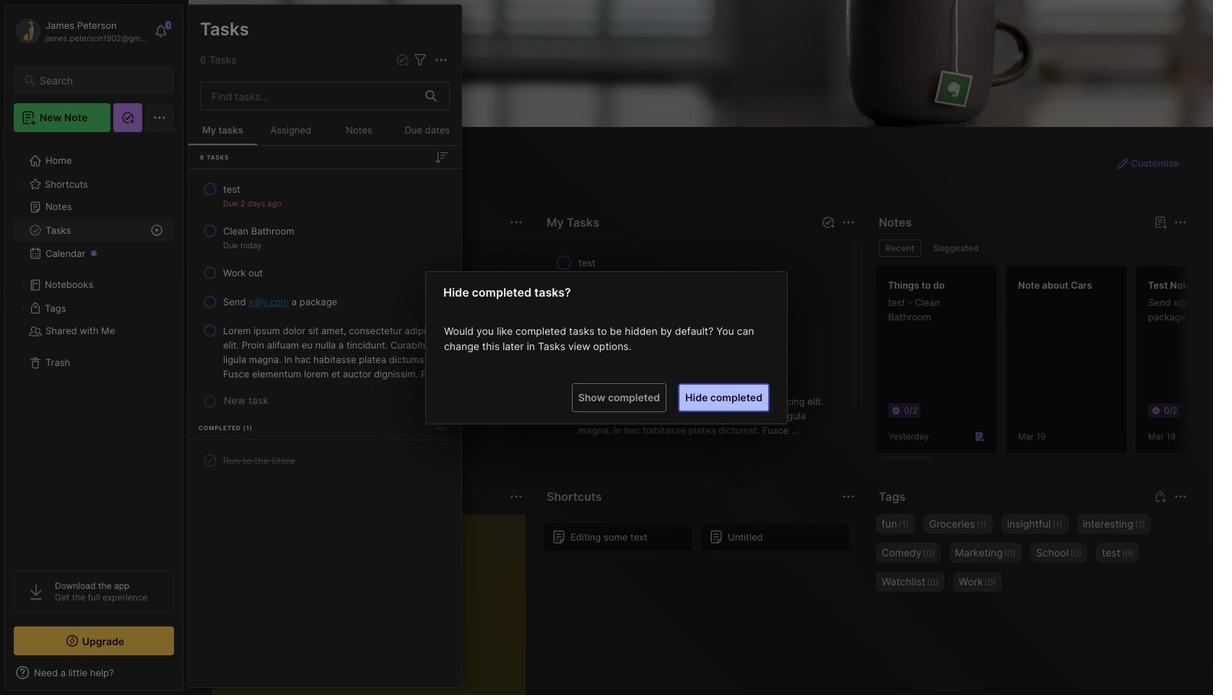 Task type: locate. For each thing, give the bounding box(es) containing it.
0 horizontal spatial tab
[[879, 240, 921, 257]]

4 row from the top
[[194, 289, 456, 315]]

Start writing… text field
[[224, 515, 525, 695]]

1 horizontal spatial tab
[[927, 240, 986, 257]]

test 0 cell
[[223, 182, 240, 196]]

None search field
[[40, 71, 161, 89]]

expand tags image
[[19, 304, 27, 313]]

send x@y.com a package 3 cell
[[223, 295, 337, 309]]

Search text field
[[40, 74, 161, 87]]

tab
[[879, 240, 921, 257], [927, 240, 986, 257]]

Find tasks… text field
[[203, 84, 417, 108]]

tree
[[5, 141, 183, 558]]

tree inside main element
[[5, 141, 183, 558]]

row
[[194, 176, 456, 215], [194, 218, 456, 257], [194, 260, 456, 286], [194, 289, 456, 315], [194, 318, 456, 387], [194, 448, 456, 474]]

row group
[[188, 146, 461, 486], [544, 248, 859, 481], [876, 266, 1213, 462], [544, 523, 859, 560]]

collapse 01_completed image
[[433, 421, 448, 436]]

1 tab from the left
[[879, 240, 921, 257]]

5 row from the top
[[194, 318, 456, 387]]

tab list
[[879, 240, 1185, 257]]



Task type: describe. For each thing, give the bounding box(es) containing it.
new task image
[[821, 215, 836, 230]]

2 tab from the left
[[927, 240, 986, 257]]

3 row from the top
[[194, 260, 456, 286]]

none search field inside main element
[[40, 71, 161, 89]]

6 row from the top
[[194, 448, 456, 474]]

expand notebooks image
[[19, 281, 27, 290]]

1 row from the top
[[194, 176, 456, 215]]

2 row from the top
[[194, 218, 456, 257]]

lorem ipsum dolor sit amet, consectetur adipiscing elit. proin alifuam eu nulla a tincidunt. curabitur ut ligula magna. in hac habitasse platea dictumst. fusce elementum lorem et auctor dignissim. proin eget mi id urna euismod consectetur. pellentesque porttitor ac urna quis fermentum: 4 cell
[[223, 324, 450, 381]]

work out 2 cell
[[223, 266, 263, 280]]

new task image
[[395, 53, 409, 67]]

run to the store 0 cell
[[223, 454, 295, 468]]

clean bathroom 1 cell
[[223, 224, 294, 238]]

main element
[[0, 0, 188, 695]]



Task type: vqa. For each thing, say whether or not it's contained in the screenshot.
"First Notebook" Button
no



